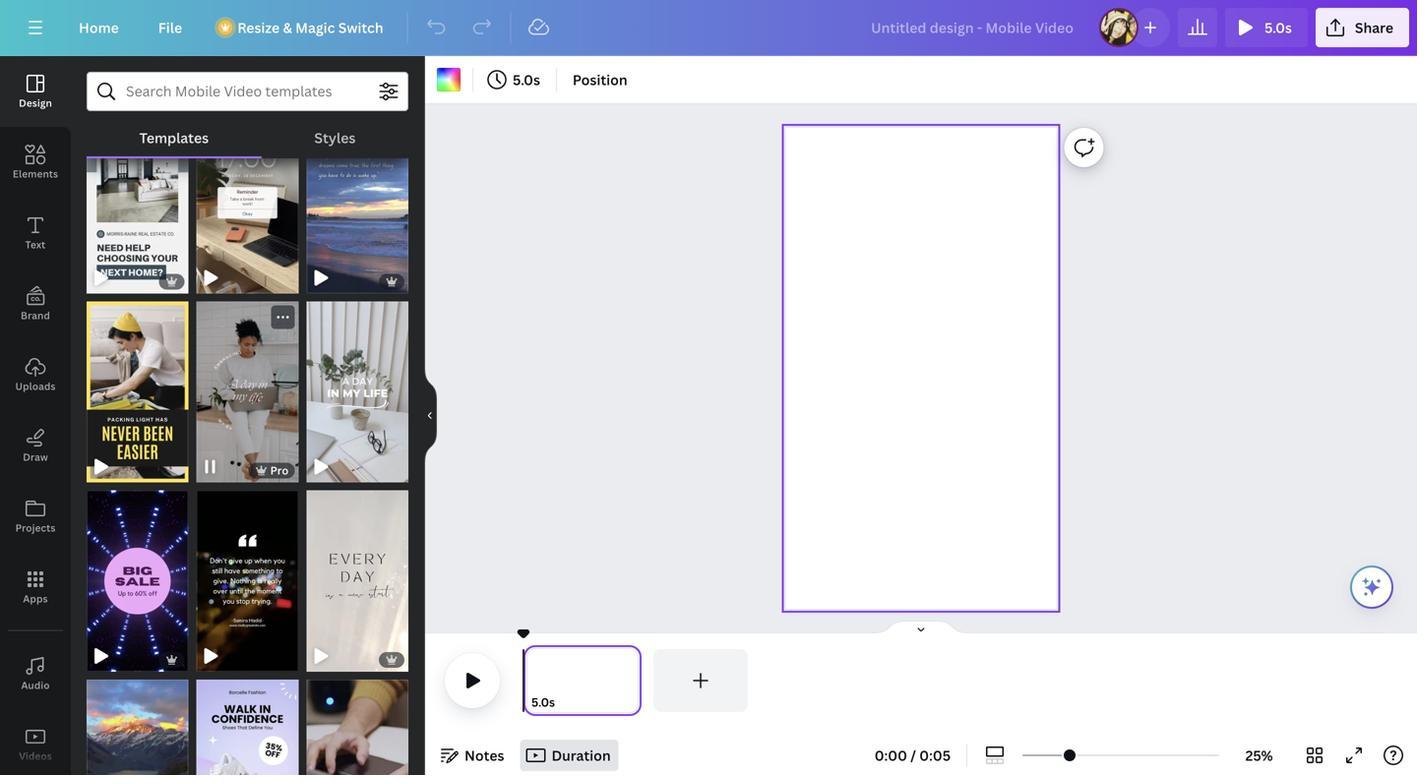 Task type: describe. For each thing, give the bounding box(es) containing it.
audio button
[[0, 639, 71, 710]]

elements
[[13, 167, 58, 181]]

resize & magic switch
[[237, 18, 384, 37]]

elements button
[[0, 127, 71, 198]]

duration
[[552, 747, 611, 765]]

1 vertical spatial 5.0s button
[[481, 64, 548, 95]]

text
[[25, 238, 46, 252]]

videos
[[19, 750, 52, 763]]

text button
[[0, 198, 71, 269]]

0:05
[[920, 747, 951, 765]]

Design title text field
[[856, 8, 1092, 47]]

uploads
[[15, 380, 56, 393]]

projects
[[15, 522, 56, 535]]

side panel tab list
[[0, 56, 71, 776]]

hide pages image
[[874, 620, 969, 636]]

canva assistant image
[[1361, 576, 1384, 600]]

magic
[[295, 18, 335, 37]]

share
[[1356, 18, 1394, 37]]

file
[[158, 18, 182, 37]]

apps button
[[0, 552, 71, 623]]

draw
[[23, 451, 48, 464]]

25% button
[[1228, 740, 1292, 772]]

white minimalist a day in my life tiktok video group
[[307, 290, 409, 483]]

0 vertical spatial 5.0s button
[[1226, 8, 1308, 47]]

position button
[[565, 64, 636, 95]]

notes button
[[433, 740, 512, 772]]

main menu bar
[[0, 0, 1418, 56]]

dark white qoute simple tiktok story group
[[197, 479, 299, 672]]

audio
[[21, 679, 50, 693]]

0:00 / 0:05
[[875, 747, 951, 765]]

duration button
[[520, 740, 619, 772]]

videos button
[[0, 710, 71, 776]]

share button
[[1316, 8, 1410, 47]]

0:00
[[875, 747, 908, 765]]

#ffffff image
[[437, 68, 461, 92]]

styles
[[314, 128, 356, 147]]



Task type: locate. For each thing, give the bounding box(es) containing it.
brand
[[21, 309, 50, 322]]

Search Mobile Video templates search field
[[126, 73, 369, 110]]

white beige neutral minimalist phone screen notification tiktok video group
[[197, 112, 299, 294]]

5.0s button right #ffffff "icon"
[[481, 64, 548, 95]]

yellow black photo video centric ad tiktok video group
[[87, 290, 189, 483]]

5.0s left position dropdown button
[[513, 70, 540, 89]]

1 vertical spatial 5.0s
[[513, 70, 540, 89]]

5.0s left page title text box
[[532, 695, 555, 711]]

draw button
[[0, 411, 71, 481]]

0 vertical spatial 5.0s
[[1265, 18, 1293, 37]]

uploads button
[[0, 340, 71, 411]]

geometric neon style sale tiktok mobile video group
[[87, 479, 189, 672]]

5.0s left share dropdown button
[[1265, 18, 1293, 37]]

2 vertical spatial 5.0s button
[[532, 693, 555, 713]]

/
[[911, 747, 917, 765]]

work from home tictok video group
[[307, 668, 409, 776]]

templates
[[139, 128, 209, 147]]

5.0s button left share dropdown button
[[1226, 8, 1308, 47]]

5.0s button left page title text box
[[532, 693, 555, 713]]

pro
[[270, 463, 289, 478]]

hide image
[[424, 369, 437, 463]]

trimming, end edge slider
[[624, 650, 642, 713]]

brand button
[[0, 269, 71, 340]]

blue simple quotes inspiration tiktok video group
[[307, 112, 409, 294]]

home link
[[63, 8, 135, 47]]

projects button
[[0, 481, 71, 552]]

grey minimalist a day in my life tiktok story group
[[197, 302, 299, 483]]

2 vertical spatial 5.0s
[[532, 695, 555, 711]]

purple gradient minimalist shoes promotion tiktok ad group
[[197, 668, 299, 776]]

5.0s inside main menu bar
[[1265, 18, 1293, 37]]

Page title text field
[[564, 693, 572, 713]]

resize & magic switch button
[[206, 8, 399, 47]]

templates button
[[87, 119, 262, 157]]

trimming, start edge slider
[[524, 650, 541, 713]]

apps
[[23, 593, 48, 606]]

position
[[573, 70, 628, 89]]

design
[[19, 96, 52, 110]]

resize
[[237, 18, 280, 37]]

25%
[[1246, 747, 1273, 765]]

5.0s
[[1265, 18, 1293, 37], [513, 70, 540, 89], [532, 695, 555, 711]]

styles button
[[262, 119, 409, 157]]

gray dark gray simple professional ad tiktok group
[[87, 112, 189, 294]]

5.0s button
[[1226, 8, 1308, 47], [481, 64, 548, 95], [532, 693, 555, 713]]

minimal classy elegant animated motivational quote tiktok mobile video group
[[307, 479, 409, 672]]

minimalist mountain peak aerial view tiktok video group
[[87, 668, 189, 776]]

file button
[[143, 8, 198, 47]]

switch
[[338, 18, 384, 37]]

home
[[79, 18, 119, 37]]

design button
[[0, 56, 71, 127]]

&
[[283, 18, 292, 37]]

notes
[[465, 747, 505, 765]]



Task type: vqa. For each thing, say whether or not it's contained in the screenshot.
Uploads button
yes



